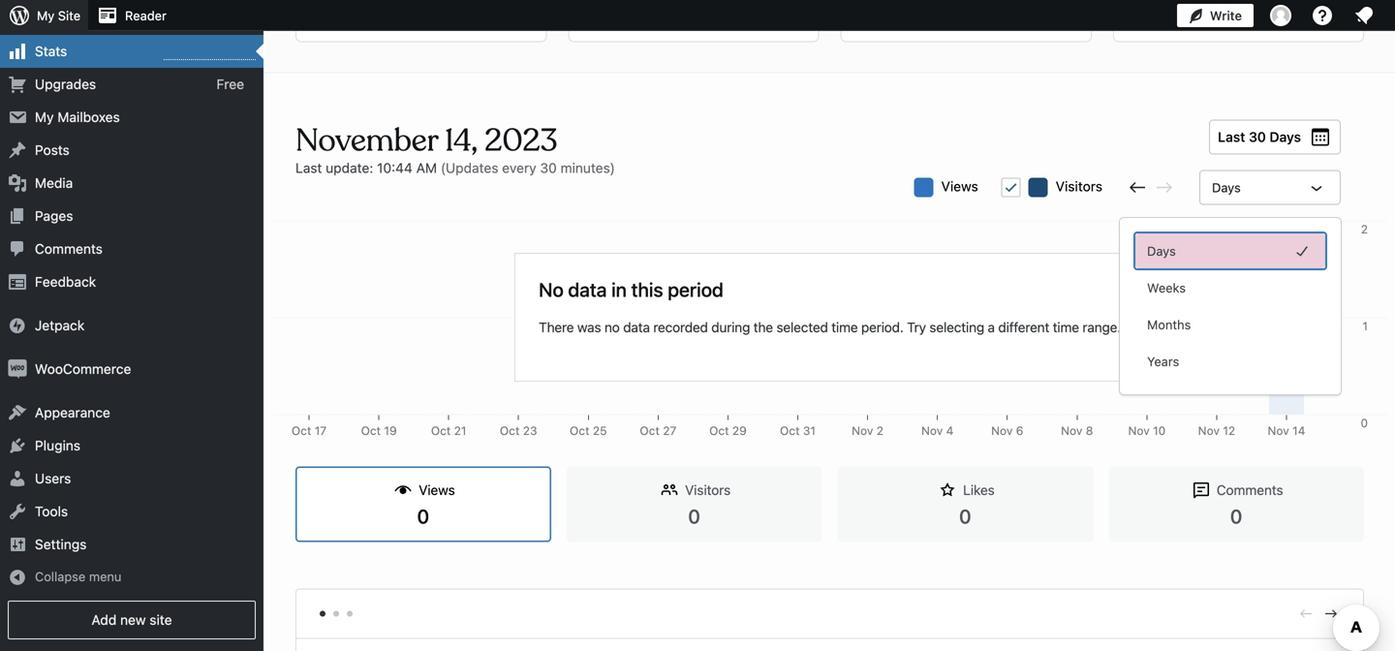 Task type: locate. For each thing, give the bounding box(es) containing it.
add new site
[[92, 612, 172, 628]]

oct for oct 25
[[570, 424, 590, 438]]

oct left the 25
[[570, 424, 590, 438]]

1 horizontal spatial comments
[[1217, 482, 1284, 498]]

oct for oct 27
[[640, 424, 660, 438]]

last up days dropdown button
[[1218, 129, 1246, 145]]

2 oct from the left
[[361, 424, 381, 438]]

0 vertical spatial comments
[[35, 241, 103, 257]]

1 vertical spatial days
[[1212, 180, 1241, 195]]

nov for nov 4
[[922, 424, 943, 438]]

6 oct from the left
[[640, 424, 660, 438]]

nov left 4
[[922, 424, 943, 438]]

data left in
[[568, 278, 607, 301]]

oct left the 17
[[292, 424, 311, 438]]

1 vertical spatial 30
[[540, 160, 557, 176]]

tools link
[[0, 495, 264, 528]]

1 vertical spatial 2
[[877, 424, 884, 438]]

30
[[1249, 129, 1267, 145], [540, 160, 557, 176]]

0 vertical spatial 2
[[1362, 222, 1369, 236]]

1 100,000 from the top
[[1324, 222, 1369, 236]]

1 vertical spatial 100,000
[[1324, 424, 1369, 438]]

period.
[[862, 319, 904, 335]]

0 vertical spatial data
[[568, 278, 607, 301]]

the
[[754, 319, 773, 335]]

try
[[907, 319, 926, 335]]

years
[[1148, 354, 1180, 369]]

oct left 27
[[640, 424, 660, 438]]

menu
[[89, 570, 122, 584]]

0 inside visitors 0
[[689, 505, 701, 528]]

this
[[632, 278, 663, 301]]

5 oct from the left
[[570, 424, 590, 438]]

last left update:
[[296, 160, 322, 176]]

upgrades
[[35, 76, 96, 92]]

oct left 23
[[500, 424, 520, 438]]

visitors for visitors 0
[[685, 482, 731, 498]]

oct for oct 29
[[710, 424, 729, 438]]

different
[[999, 319, 1050, 335]]

100,000 right 14
[[1324, 424, 1369, 438]]

collapse menu link
[[0, 561, 264, 593]]

nov left 8
[[1061, 424, 1083, 438]]

2 img image from the top
[[8, 360, 27, 379]]

1 img image from the top
[[8, 316, 27, 335]]

days down last 30 days
[[1212, 180, 1241, 195]]

data right the no
[[623, 319, 650, 335]]

stats
[[35, 43, 67, 59]]

0 horizontal spatial days
[[1148, 244, 1176, 258]]

oct left 31
[[780, 424, 800, 438]]

1 horizontal spatial 2
[[1362, 222, 1369, 236]]

time left period.
[[832, 319, 858, 335]]

comments down 12
[[1217, 482, 1284, 498]]

oct 17
[[292, 424, 327, 438]]

views inside "views 0"
[[419, 482, 455, 498]]

10
[[1153, 424, 1166, 438]]

nov for nov 12
[[1199, 424, 1220, 438]]

oct for oct 17
[[292, 424, 311, 438]]

1 vertical spatial comments
[[1217, 482, 1284, 498]]

was
[[578, 319, 601, 335]]

comments for comments
[[35, 241, 103, 257]]

days up days dropdown button
[[1270, 129, 1302, 145]]

media
[[35, 175, 73, 191]]

oct for oct 19
[[361, 424, 381, 438]]

oct
[[292, 424, 311, 438], [361, 424, 381, 438], [431, 424, 451, 438], [500, 424, 520, 438], [570, 424, 590, 438], [640, 424, 660, 438], [710, 424, 729, 438], [780, 424, 800, 438]]

my
[[37, 8, 55, 23], [35, 10, 54, 26], [35, 109, 54, 125]]

option group
[[1136, 234, 1326, 379]]

appearance link
[[0, 397, 264, 429]]

5 nov from the left
[[1129, 424, 1150, 438]]

29
[[733, 424, 747, 438]]

months
[[1148, 317, 1192, 332]]

1 horizontal spatial visitors
[[1056, 178, 1103, 194]]

there
[[539, 319, 574, 335]]

no
[[605, 319, 620, 335]]

free
[[217, 76, 244, 92]]

recorded
[[654, 319, 708, 335]]

my home link
[[0, 2, 264, 35]]

0 vertical spatial 100,000
[[1324, 222, 1369, 236]]

4 oct from the left
[[500, 424, 520, 438]]

3 nov from the left
[[992, 424, 1013, 438]]

days for days button
[[1148, 244, 1176, 258]]

8 oct from the left
[[780, 424, 800, 438]]

oct 31
[[780, 424, 816, 438]]

nov right 31
[[852, 424, 874, 438]]

visitors for visitors
[[1056, 178, 1103, 194]]

4
[[947, 424, 954, 438]]

nov 8
[[1061, 424, 1094, 438]]

new
[[120, 612, 146, 628]]

jetpack
[[35, 318, 85, 334]]

0 vertical spatial visitors
[[1056, 178, 1103, 194]]

pager controls element
[[297, 590, 1364, 639]]

0 horizontal spatial comments
[[35, 241, 103, 257]]

1 vertical spatial img image
[[8, 360, 27, 379]]

a
[[988, 319, 995, 335]]

oct 23
[[500, 424, 537, 438]]

7 oct from the left
[[710, 424, 729, 438]]

my mailboxes
[[35, 109, 120, 125]]

plugins
[[35, 438, 80, 454]]

oct left 19
[[361, 424, 381, 438]]

nov for nov 8
[[1061, 424, 1083, 438]]

img image
[[8, 316, 27, 335], [8, 360, 27, 379]]

days
[[1270, 129, 1302, 145], [1212, 180, 1241, 195], [1148, 244, 1176, 258]]

1 time from the left
[[832, 319, 858, 335]]

0 vertical spatial views
[[942, 178, 979, 194]]

2 time from the left
[[1053, 319, 1080, 335]]

feedback
[[35, 274, 96, 290]]

2 nov from the left
[[922, 424, 943, 438]]

Years button
[[1136, 344, 1326, 379]]

data
[[568, 278, 607, 301], [623, 319, 650, 335]]

last inside november 14, 2023 last update: 10:44 am (updates every 30 minutes)
[[296, 160, 322, 176]]

2 horizontal spatial days
[[1270, 129, 1302, 145]]

1 vertical spatial views
[[419, 482, 455, 498]]

time left range.
[[1053, 319, 1080, 335]]

100,000 down days dropdown button
[[1324, 222, 1369, 236]]

oct left '21' at left
[[431, 424, 451, 438]]

0 horizontal spatial 2
[[877, 424, 884, 438]]

3 oct from the left
[[431, 424, 451, 438]]

oct 21
[[431, 424, 467, 438]]

manage your notifications image
[[1353, 4, 1376, 27]]

6 nov from the left
[[1199, 424, 1220, 438]]

nov left 12
[[1199, 424, 1220, 438]]

1 horizontal spatial data
[[623, 319, 650, 335]]

1 horizontal spatial days
[[1212, 180, 1241, 195]]

1 vertical spatial last
[[296, 160, 322, 176]]

0 vertical spatial days
[[1270, 129, 1302, 145]]

add
[[92, 612, 117, 628]]

nov for nov 14
[[1268, 424, 1290, 438]]

0 vertical spatial 30
[[1249, 129, 1267, 145]]

0 vertical spatial last
[[1218, 129, 1246, 145]]

None checkbox
[[1002, 178, 1021, 197]]

0 horizontal spatial views
[[419, 482, 455, 498]]

views
[[942, 178, 979, 194], [419, 482, 455, 498]]

1 horizontal spatial views
[[942, 178, 979, 194]]

30 up days dropdown button
[[1249, 129, 1267, 145]]

nov left "10"
[[1129, 424, 1150, 438]]

days button
[[1200, 170, 1341, 205]]

0 horizontal spatial time
[[832, 319, 858, 335]]

img image for jetpack
[[8, 316, 27, 335]]

1 horizontal spatial time
[[1053, 319, 1080, 335]]

1 horizontal spatial last
[[1218, 129, 1246, 145]]

collapse
[[35, 570, 86, 584]]

100,000 for 100,000 2 1 0
[[1324, 222, 1369, 236]]

2
[[1362, 222, 1369, 236], [877, 424, 884, 438]]

2 vertical spatial days
[[1148, 244, 1176, 258]]

help image
[[1311, 4, 1335, 27]]

0 vertical spatial img image
[[8, 316, 27, 335]]

1 vertical spatial visitors
[[685, 482, 731, 498]]

comments up feedback
[[35, 241, 103, 257]]

comments for comments 0
[[1217, 482, 1284, 498]]

pages
[[35, 208, 73, 224]]

0 horizontal spatial last
[[296, 160, 322, 176]]

period
[[668, 278, 724, 301]]

comments
[[35, 241, 103, 257], [1217, 482, 1284, 498]]

30 right every at the left of the page
[[540, 160, 557, 176]]

img image inside woocommerce link
[[8, 360, 27, 379]]

reader link
[[88, 0, 174, 31]]

1 nov from the left
[[852, 424, 874, 438]]

days for days dropdown button
[[1212, 180, 1241, 195]]

1 horizontal spatial 30
[[1249, 129, 1267, 145]]

nov 12
[[1199, 424, 1236, 438]]

img image inside jetpack link
[[8, 316, 27, 335]]

nov left 6
[[992, 424, 1013, 438]]

img image left jetpack
[[8, 316, 27, 335]]

2 inside 100,000 2 1 0
[[1362, 222, 1369, 236]]

2 100,000 from the top
[[1324, 424, 1369, 438]]

option group containing days
[[1136, 234, 1326, 379]]

img image left woocommerce
[[8, 360, 27, 379]]

2 for nov 2
[[877, 424, 884, 438]]

users link
[[0, 462, 264, 495]]

days inside 'option group'
[[1148, 244, 1176, 258]]

4 nov from the left
[[1061, 424, 1083, 438]]

0 horizontal spatial 30
[[540, 160, 557, 176]]

days up the weeks
[[1148, 244, 1176, 258]]

settings
[[35, 537, 87, 553]]

woocommerce link
[[0, 353, 264, 386]]

7 nov from the left
[[1268, 424, 1290, 438]]

nov 14
[[1268, 424, 1306, 438]]

nov left 14
[[1268, 424, 1290, 438]]

write
[[1210, 8, 1243, 23]]

likes
[[964, 482, 995, 498]]

oct left 29
[[710, 424, 729, 438]]

(updates
[[441, 160, 499, 176]]

1 oct from the left
[[292, 424, 311, 438]]

days inside dropdown button
[[1212, 180, 1241, 195]]

0 horizontal spatial visitors
[[685, 482, 731, 498]]



Task type: vqa. For each thing, say whether or not it's contained in the screenshot.
/year inside the $1.08 for the first year $9.00 /year
no



Task type: describe. For each thing, give the bounding box(es) containing it.
oct 29
[[710, 424, 747, 438]]

selecting
[[930, 319, 985, 335]]

14
[[1293, 424, 1306, 438]]

oct 19
[[361, 424, 397, 438]]

(
[[1179, 6, 1185, 22]]

site
[[150, 612, 172, 628]]

site
[[58, 8, 81, 23]]

views for views 0
[[419, 482, 455, 498]]

12
[[1223, 424, 1236, 438]]

my mailboxes link
[[0, 101, 264, 134]]

nov 10
[[1129, 424, 1166, 438]]

weeks
[[1148, 281, 1186, 295]]

8
[[1086, 424, 1094, 438]]

nov 4
[[922, 424, 954, 438]]

oct for oct 21
[[431, 424, 451, 438]]

tools
[[35, 504, 68, 520]]

pages link
[[0, 200, 264, 233]]

Days button
[[1136, 234, 1326, 268]]

nov for nov 10
[[1129, 424, 1150, 438]]

my for my mailboxes
[[35, 109, 54, 125]]

views for views
[[942, 178, 979, 194]]

reader
[[125, 8, 167, 23]]

november 14, 2023 last update: 10:44 am (updates every 30 minutes)
[[296, 121, 615, 176]]

0 inside the comments 0
[[1231, 505, 1243, 528]]

31
[[803, 424, 816, 438]]

plugins link
[[0, 429, 264, 462]]

25
[[593, 424, 607, 438]]

10:44
[[377, 160, 413, 176]]

1
[[1363, 319, 1369, 333]]

no data in this period
[[539, 278, 724, 301]]

my profile image
[[1271, 5, 1292, 26]]

selected
[[777, 319, 828, 335]]

my site link
[[0, 0, 88, 31]]

nov for nov 2
[[852, 424, 874, 438]]

Months button
[[1136, 307, 1326, 342]]

minutes)
[[561, 160, 615, 176]]

0 inside 100,000 2 1 0
[[1361, 416, 1369, 430]]

woocommerce
[[35, 361, 131, 377]]

30 inside button
[[1249, 129, 1267, 145]]

in
[[612, 278, 627, 301]]

nov 2
[[852, 424, 884, 438]]

my for my site
[[37, 8, 55, 23]]

nov 6
[[992, 424, 1024, 438]]

november
[[296, 121, 438, 160]]

21
[[454, 424, 467, 438]]

media link
[[0, 167, 264, 200]]

1 vertical spatial data
[[623, 319, 650, 335]]

2023
[[485, 121, 558, 160]]

range.
[[1083, 319, 1121, 335]]

0 inside likes 0
[[960, 505, 972, 528]]

visitors 0
[[685, 482, 731, 528]]

my site
[[37, 8, 81, 23]]

update:
[[326, 160, 373, 176]]

23
[[523, 424, 537, 438]]

oct 25
[[570, 424, 607, 438]]

19
[[384, 424, 397, 438]]

comments 0
[[1217, 482, 1284, 528]]

posts link
[[0, 134, 264, 167]]

am
[[416, 160, 437, 176]]

next image
[[1323, 605, 1340, 623]]

during
[[712, 319, 750, 335]]

17
[[315, 424, 327, 438]]

oct for oct 23
[[500, 424, 520, 438]]

0 horizontal spatial data
[[568, 278, 607, 301]]

write link
[[1178, 0, 1254, 31]]

every
[[502, 160, 537, 176]]

2 for 100,000 2 1 0
[[1362, 222, 1369, 236]]

stats link
[[0, 35, 264, 68]]

oct for oct 31
[[780, 424, 800, 438]]

14,
[[445, 121, 478, 160]]

%)
[[1193, 6, 1212, 22]]

Weeks button
[[1136, 270, 1326, 305]]

0 ( 0 %)
[[1168, 6, 1212, 22]]

there was no data recorded during the selected time period. try selecting a different time range.
[[539, 319, 1121, 335]]

30 inside november 14, 2023 last update: 10:44 am (updates every 30 minutes)
[[540, 160, 557, 176]]

100,000 2 1 0
[[1324, 222, 1369, 430]]

collapse menu
[[35, 570, 122, 584]]

my home
[[35, 10, 95, 26]]

add new site link
[[8, 601, 256, 640]]

0 inside "views 0"
[[417, 505, 429, 528]]

oct 27
[[640, 424, 677, 438]]

previous image
[[1298, 605, 1315, 623]]

feedback link
[[0, 266, 264, 299]]

highest hourly views 0 image
[[164, 48, 256, 60]]

last 30 days button
[[1210, 120, 1341, 155]]

last inside button
[[1218, 129, 1246, 145]]

img image for woocommerce
[[8, 360, 27, 379]]

my for my home
[[35, 10, 54, 26]]

appearance
[[35, 405, 110, 421]]

nov for nov 6
[[992, 424, 1013, 438]]

users
[[35, 471, 71, 487]]

no
[[539, 278, 564, 301]]

home
[[57, 10, 95, 26]]

likes 0
[[960, 482, 995, 528]]

100,000 for 100,000
[[1324, 424, 1369, 438]]



